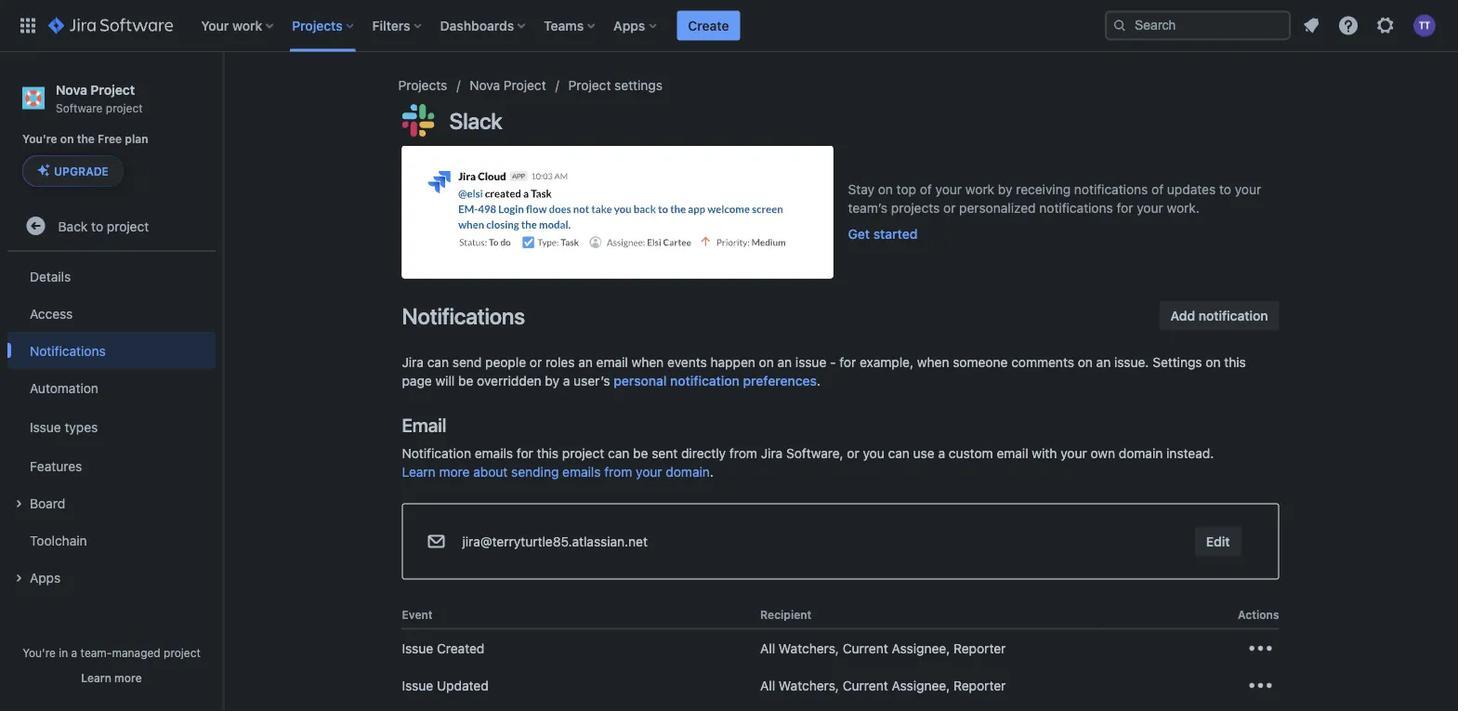 Task type: locate. For each thing, give the bounding box(es) containing it.
1 notification actions image from the top
[[1246, 634, 1276, 663]]

when right the example,
[[917, 354, 950, 370]]

nova for nova project
[[470, 78, 500, 93]]

projects left filters
[[292, 18, 343, 33]]

top
[[897, 182, 917, 197]]

back
[[58, 218, 88, 234]]

1 vertical spatial all watchers, current assignee, reporter
[[761, 678, 1006, 693]]

will
[[436, 373, 455, 388]]

notification actions image
[[1246, 634, 1276, 663], [1246, 671, 1276, 700]]

for inside stay on top of your work by receiving notifications of updates to your team's projects or personalized notifications for your work.
[[1117, 201, 1134, 216]]

0 vertical spatial this
[[1225, 354, 1247, 370]]

teams
[[544, 18, 584, 33]]

issue left "updated"
[[402, 678, 433, 693]]

0 horizontal spatial to
[[91, 218, 103, 234]]

1 horizontal spatial projects
[[398, 78, 447, 93]]

nova project
[[470, 78, 546, 93]]

0 vertical spatial for
[[1117, 201, 1134, 216]]

2 horizontal spatial can
[[888, 445, 910, 461]]

projects up slack logo at the top left of the page
[[398, 78, 447, 93]]

notifications link
[[7, 332, 216, 369]]

project
[[106, 101, 143, 114], [107, 218, 149, 234], [562, 445, 605, 461], [164, 646, 201, 659]]

issue
[[30, 419, 61, 434], [402, 641, 433, 656], [402, 678, 433, 693]]

this down the add notification button
[[1225, 354, 1247, 370]]

1 horizontal spatial when
[[917, 354, 950, 370]]

project inside "nova project software project"
[[91, 82, 135, 97]]

project left settings
[[569, 78, 611, 93]]

0 horizontal spatial by
[[545, 373, 560, 388]]

notification actions image for created
[[1246, 634, 1276, 663]]

from right directly
[[730, 445, 758, 461]]

an
[[578, 354, 593, 370], [778, 354, 792, 370], [1097, 354, 1111, 370]]

watchers, for issue created
[[779, 641, 839, 656]]

get
[[848, 227, 870, 242]]

2 horizontal spatial for
[[1117, 201, 1134, 216]]

stay on top of your work by receiving notifications of updates to your team's projects or personalized notifications for your work.
[[848, 182, 1262, 216]]

1 you're from the top
[[22, 132, 57, 145]]

you
[[863, 445, 885, 461]]

managed
[[112, 646, 161, 659]]

be inside "jira can send people or roles an email when events happen on an issue - for example, when someone comments on an issue. settings on this page will be overridden by a user's"
[[458, 373, 474, 388]]

search image
[[1113, 18, 1128, 33]]

on left the
[[60, 132, 74, 145]]

by up personalized
[[998, 182, 1013, 197]]

can up "will" at the left bottom of page
[[427, 354, 449, 370]]

project settings link
[[569, 74, 663, 97]]

user's
[[574, 373, 610, 388]]

0 vertical spatial more
[[439, 464, 470, 479]]

1 vertical spatial jira
[[761, 445, 783, 461]]

someone
[[953, 354, 1008, 370]]

more down managed
[[114, 671, 142, 684]]

1 assignee, from the top
[[892, 641, 950, 656]]

an up preferences on the bottom of the page
[[778, 354, 792, 370]]

1 horizontal spatial a
[[563, 373, 570, 388]]

0 horizontal spatial work
[[232, 18, 262, 33]]

assignee, for issue updated
[[892, 678, 950, 693]]

your left work.
[[1137, 201, 1164, 216]]

updates
[[1168, 182, 1216, 197]]

issue.
[[1115, 354, 1149, 370]]

2 an from the left
[[778, 354, 792, 370]]

this up learn more about sending emails from your domain button at the bottom of page
[[537, 445, 559, 461]]

1 vertical spatial notification actions image
[[1246, 671, 1276, 700]]

2 when from the left
[[917, 354, 950, 370]]

1 horizontal spatial for
[[840, 354, 856, 370]]

project up plan
[[106, 101, 143, 114]]

work right your
[[232, 18, 262, 33]]

sent
[[652, 445, 678, 461]]

projects
[[292, 18, 343, 33], [398, 78, 447, 93]]

more down notification
[[439, 464, 470, 479]]

2 all from the top
[[761, 678, 775, 693]]

1 vertical spatial domain
[[666, 464, 710, 479]]

1 vertical spatial notifications
[[1040, 201, 1114, 216]]

work.
[[1167, 201, 1200, 216]]

0 horizontal spatial an
[[578, 354, 593, 370]]

1 horizontal spatial from
[[730, 445, 758, 461]]

a right "use" on the bottom of the page
[[939, 445, 946, 461]]

all
[[761, 641, 775, 656], [761, 678, 775, 693]]

0 vertical spatial all watchers, current assignee, reporter
[[761, 641, 1006, 656]]

1 horizontal spatial .
[[817, 373, 821, 388]]

0 horizontal spatial more
[[114, 671, 142, 684]]

1 horizontal spatial project
[[504, 78, 546, 93]]

personal notification preferences .
[[614, 373, 821, 388]]

current for issue created
[[843, 641, 888, 656]]

work up personalized
[[966, 182, 995, 197]]

domain down directly
[[666, 464, 710, 479]]

0 vertical spatial watchers,
[[779, 641, 839, 656]]

projects for projects popup button
[[292, 18, 343, 33]]

preferences
[[743, 373, 817, 388]]

project for nova project
[[504, 78, 546, 93]]

1 vertical spatial work
[[966, 182, 995, 197]]

your
[[936, 182, 962, 197], [1235, 182, 1262, 197], [1137, 201, 1164, 216], [1061, 445, 1087, 461], [636, 464, 662, 479]]

assignee, for issue created
[[892, 641, 950, 656]]

issue for issue created
[[402, 641, 433, 656]]

notification actions image for updated
[[1246, 671, 1276, 700]]

1 vertical spatial you're
[[22, 646, 56, 659]]

learn down notification
[[402, 464, 436, 479]]

jira up page
[[402, 354, 424, 370]]

a right the in
[[71, 646, 77, 659]]

nova up software
[[56, 82, 87, 97]]

1 horizontal spatial this
[[1225, 354, 1247, 370]]

2 watchers, from the top
[[779, 678, 839, 693]]

you're left the in
[[22, 646, 56, 659]]

1 vertical spatial from
[[605, 464, 632, 479]]

of right 'top' on the right of page
[[920, 182, 932, 197]]

to
[[1220, 182, 1232, 197], [91, 218, 103, 234]]

1 all from the top
[[761, 641, 775, 656]]

your work
[[201, 18, 262, 33]]

nova up slack at the top left
[[470, 78, 500, 93]]

2 vertical spatial or
[[847, 445, 860, 461]]

0 vertical spatial reporter
[[954, 641, 1006, 656]]

. inside email notification emails for this project can be sent directly from jira software, or you can use a custom email with your own domain instead. learn more about sending emails from your domain .
[[710, 464, 714, 479]]

from right sending
[[605, 464, 632, 479]]

0 vertical spatial learn
[[402, 464, 436, 479]]

1 horizontal spatial of
[[1152, 182, 1164, 197]]

learn down team-
[[81, 671, 111, 684]]

by down roles
[[545, 373, 560, 388]]

1 vertical spatial by
[[545, 373, 560, 388]]

edit
[[1207, 534, 1230, 549]]

email inside "jira can send people or roles an email when events happen on an issue - for example, when someone comments on an issue. settings on this page will be overridden by a user's"
[[596, 354, 628, 370]]

by
[[998, 182, 1013, 197], [545, 373, 560, 388]]

edit button
[[1195, 527, 1242, 556]]

0 horizontal spatial of
[[920, 182, 932, 197]]

work
[[232, 18, 262, 33], [966, 182, 995, 197]]

0 vertical spatial notification actions image
[[1246, 634, 1276, 663]]

1 horizontal spatial apps
[[614, 18, 645, 33]]

watchers, for issue updated
[[779, 678, 839, 693]]

issue left the types
[[30, 419, 61, 434]]

on right settings
[[1206, 354, 1221, 370]]

0 vertical spatial apps
[[614, 18, 645, 33]]

to inside stay on top of your work by receiving notifications of updates to your team's projects or personalized notifications for your work.
[[1220, 182, 1232, 197]]

apps down toolchain
[[30, 570, 61, 585]]

project up learn more about sending emails from your domain button at the bottom of page
[[562, 445, 605, 461]]

0 vertical spatial issue
[[30, 419, 61, 434]]

nova inside "nova project software project"
[[56, 82, 87, 97]]

1 vertical spatial learn
[[81, 671, 111, 684]]

0 horizontal spatial apps
[[30, 570, 61, 585]]

2 reporter from the top
[[954, 678, 1006, 693]]

instead.
[[1167, 445, 1214, 461]]

0 horizontal spatial this
[[537, 445, 559, 461]]

0 horizontal spatial a
[[71, 646, 77, 659]]

1 horizontal spatial more
[[439, 464, 470, 479]]

2 horizontal spatial or
[[944, 201, 956, 216]]

directly
[[681, 445, 726, 461]]

0 horizontal spatial for
[[517, 445, 533, 461]]

on left 'top' on the right of page
[[878, 182, 893, 197]]

2 of from the left
[[1152, 182, 1164, 197]]

2 all watchers, current assignee, reporter from the top
[[761, 678, 1006, 693]]

emails
[[475, 445, 513, 461], [563, 464, 601, 479]]

add notification button
[[1160, 301, 1280, 330]]

0 vertical spatial projects
[[292, 18, 343, 33]]

1 vertical spatial .
[[710, 464, 714, 479]]

notification down events at the left of the page
[[670, 373, 740, 388]]

your up projects
[[936, 182, 962, 197]]

0 vertical spatial notifications
[[1075, 182, 1148, 197]]

0 horizontal spatial project
[[91, 82, 135, 97]]

1 vertical spatial a
[[939, 445, 946, 461]]

for inside "jira can send people or roles an email when events happen on an issue - for example, when someone comments on an issue. settings on this page will be overridden by a user's"
[[840, 354, 856, 370]]

issue down "event"
[[402, 641, 433, 656]]

projects inside projects popup button
[[292, 18, 343, 33]]

notifications right receiving
[[1075, 182, 1148, 197]]

issue for issue types
[[30, 419, 61, 434]]

jira software image
[[48, 14, 173, 37], [48, 14, 173, 37]]

1 horizontal spatial work
[[966, 182, 995, 197]]

a inside "jira can send people or roles an email when events happen on an issue - for example, when someone comments on an issue. settings on this page will be overridden by a user's"
[[563, 373, 570, 388]]

0 vertical spatial emails
[[475, 445, 513, 461]]

1 vertical spatial or
[[530, 354, 542, 370]]

1 current from the top
[[843, 641, 888, 656]]

toolchain link
[[7, 522, 216, 559]]

1 vertical spatial all
[[761, 678, 775, 693]]

started
[[874, 227, 918, 242]]

0 horizontal spatial when
[[632, 354, 664, 370]]

1 vertical spatial notifications
[[30, 343, 106, 358]]

an left issue.
[[1097, 354, 1111, 370]]

notifications up automation
[[30, 343, 106, 358]]

current for issue updated
[[843, 678, 888, 693]]

0 vertical spatial .
[[817, 373, 821, 388]]

email up 'user's'
[[596, 354, 628, 370]]

2 you're from the top
[[22, 646, 56, 659]]

of
[[920, 182, 932, 197], [1152, 182, 1164, 197]]

can inside "jira can send people or roles an email when events happen on an issue - for example, when someone comments on an issue. settings on this page will be overridden by a user's"
[[427, 354, 449, 370]]

2 current from the top
[[843, 678, 888, 693]]

on right comments
[[1078, 354, 1093, 370]]

or
[[944, 201, 956, 216], [530, 354, 542, 370], [847, 445, 860, 461]]

personal
[[614, 373, 667, 388]]

get started
[[848, 227, 918, 242]]

for left work.
[[1117, 201, 1134, 216]]

1 all watchers, current assignee, reporter from the top
[[761, 641, 1006, 656]]

your right updates
[[1235, 182, 1262, 197]]

project down primary element
[[504, 78, 546, 93]]

0 horizontal spatial or
[[530, 354, 542, 370]]

0 horizontal spatial projects
[[292, 18, 343, 33]]

or left you
[[847, 445, 860, 461]]

email icon image
[[425, 530, 448, 553]]

nova
[[470, 78, 500, 93], [56, 82, 87, 97]]

0 horizontal spatial domain
[[666, 464, 710, 479]]

1 vertical spatial assignee,
[[892, 678, 950, 693]]

1 horizontal spatial be
[[633, 445, 648, 461]]

0 horizontal spatial notification
[[670, 373, 740, 388]]

0 horizontal spatial can
[[427, 354, 449, 370]]

0 vertical spatial from
[[730, 445, 758, 461]]

0 vertical spatial assignee,
[[892, 641, 950, 656]]

roles
[[546, 354, 575, 370]]

emails up about
[[475, 445, 513, 461]]

0 vertical spatial email
[[596, 354, 628, 370]]

1 horizontal spatial or
[[847, 445, 860, 461]]

notifications image
[[1301, 14, 1323, 37]]

0 vertical spatial all
[[761, 641, 775, 656]]

your left own
[[1061, 445, 1087, 461]]

when
[[632, 354, 664, 370], [917, 354, 950, 370]]

emails right sending
[[563, 464, 601, 479]]

an up 'user's'
[[578, 354, 593, 370]]

you're left the
[[22, 132, 57, 145]]

issue types
[[30, 419, 98, 434]]

1 vertical spatial this
[[537, 445, 559, 461]]

event
[[402, 608, 433, 621]]

1 vertical spatial for
[[840, 354, 856, 370]]

be left sent
[[633, 445, 648, 461]]

for
[[1117, 201, 1134, 216], [840, 354, 856, 370], [517, 445, 533, 461]]

1 horizontal spatial to
[[1220, 182, 1232, 197]]

2 vertical spatial for
[[517, 445, 533, 461]]

or left roles
[[530, 354, 542, 370]]

all watchers, current assignee, reporter for created
[[761, 641, 1006, 656]]

project for nova project software project
[[91, 82, 135, 97]]

1 horizontal spatial notification
[[1199, 308, 1269, 323]]

overridden
[[477, 373, 542, 388]]

you're for you're in a team-managed project
[[22, 646, 56, 659]]

1 vertical spatial email
[[997, 445, 1029, 461]]

group containing details
[[7, 252, 216, 602]]

project up software
[[91, 82, 135, 97]]

. down directly
[[710, 464, 714, 479]]

be down send
[[458, 373, 474, 388]]

work inside stay on top of your work by receiving notifications of updates to your team's projects or personalized notifications for your work.
[[966, 182, 995, 197]]

0 horizontal spatial emails
[[475, 445, 513, 461]]

notifications up send
[[402, 303, 525, 329]]

group
[[7, 252, 216, 602]]

can left "use" on the bottom of the page
[[888, 445, 910, 461]]

nova project link
[[470, 74, 546, 97]]

1 horizontal spatial email
[[997, 445, 1029, 461]]

teams button
[[538, 11, 603, 40]]

domain right own
[[1119, 445, 1163, 461]]

software
[[56, 101, 103, 114]]

0 vertical spatial be
[[458, 373, 474, 388]]

jira inside "jira can send people or roles an email when events happen on an issue - for example, when someone comments on an issue. settings on this page will be overridden by a user's"
[[402, 354, 424, 370]]

nova project software project
[[56, 82, 143, 114]]

for right -
[[840, 354, 856, 370]]

toolchain
[[30, 533, 87, 548]]

banner
[[0, 0, 1459, 52]]

current
[[843, 641, 888, 656], [843, 678, 888, 693]]

or inside email notification emails for this project can be sent directly from jira software, or you can use a custom email with your own domain instead. learn more about sending emails from your domain .
[[847, 445, 860, 461]]

reporter for issue updated
[[954, 678, 1006, 693]]

can left sent
[[608, 445, 630, 461]]

you're in a team-managed project
[[22, 646, 201, 659]]

a down roles
[[563, 373, 570, 388]]

0 horizontal spatial notifications
[[30, 343, 106, 358]]

0 vertical spatial notification
[[1199, 308, 1269, 323]]

1 vertical spatial to
[[91, 218, 103, 234]]

1 vertical spatial more
[[114, 671, 142, 684]]

help image
[[1338, 14, 1360, 37]]

0 vertical spatial or
[[944, 201, 956, 216]]

comments
[[1012, 354, 1075, 370]]

software,
[[786, 445, 844, 461]]

notification right add
[[1199, 308, 1269, 323]]

apps right teams dropdown button
[[614, 18, 645, 33]]

2 notification actions image from the top
[[1246, 671, 1276, 700]]

. down issue
[[817, 373, 821, 388]]

1 watchers, from the top
[[779, 641, 839, 656]]

nova inside nova project link
[[470, 78, 500, 93]]

of left updates
[[1152, 182, 1164, 197]]

to right updates
[[1220, 182, 1232, 197]]

1 reporter from the top
[[954, 641, 1006, 656]]

from
[[730, 445, 758, 461], [605, 464, 632, 479]]

issue inside "group"
[[30, 419, 61, 434]]

1 vertical spatial watchers,
[[779, 678, 839, 693]]

a
[[563, 373, 570, 388], [939, 445, 946, 461], [71, 646, 77, 659]]

notification inside button
[[1199, 308, 1269, 323]]

jira can send people or roles an email when events happen on an issue - for example, when someone comments on an issue. settings on this page will be overridden by a user's
[[402, 354, 1247, 388]]

1 horizontal spatial can
[[608, 445, 630, 461]]

1 vertical spatial issue
[[402, 641, 433, 656]]

jira left software,
[[761, 445, 783, 461]]

notifications down receiving
[[1040, 201, 1114, 216]]

1 vertical spatial current
[[843, 678, 888, 693]]

to right back
[[91, 218, 103, 234]]

email left with
[[997, 445, 1029, 461]]

stay
[[848, 182, 875, 197]]

1 vertical spatial projects
[[398, 78, 447, 93]]

0 vertical spatial a
[[563, 373, 570, 388]]

or right projects
[[944, 201, 956, 216]]

when up the personal
[[632, 354, 664, 370]]

this inside email notification emails for this project can be sent directly from jira software, or you can use a custom email with your own domain instead. learn more about sending emails from your domain .
[[537, 445, 559, 461]]

banner containing your work
[[0, 0, 1459, 52]]

for inside email notification emails for this project can be sent directly from jira software, or you can use a custom email with your own domain instead. learn more about sending emails from your domain .
[[517, 445, 533, 461]]

2 assignee, from the top
[[892, 678, 950, 693]]

1 vertical spatial emails
[[563, 464, 601, 479]]

for up sending
[[517, 445, 533, 461]]

custom
[[949, 445, 994, 461]]

0 horizontal spatial from
[[605, 464, 632, 479]]

project
[[504, 78, 546, 93], [569, 78, 611, 93], [91, 82, 135, 97]]

0 vertical spatial domain
[[1119, 445, 1163, 461]]

0 horizontal spatial be
[[458, 373, 474, 388]]

1 horizontal spatial by
[[998, 182, 1013, 197]]

settings
[[1153, 354, 1203, 370]]

3 an from the left
[[1097, 354, 1111, 370]]

on inside stay on top of your work by receiving notifications of updates to your team's projects or personalized notifications for your work.
[[878, 182, 893, 197]]

own
[[1091, 445, 1116, 461]]

0 vertical spatial work
[[232, 18, 262, 33]]

1 vertical spatial reporter
[[954, 678, 1006, 693]]

1 when from the left
[[632, 354, 664, 370]]



Task type: vqa. For each thing, say whether or not it's contained in the screenshot.
the right 2023
no



Task type: describe. For each thing, give the bounding box(es) containing it.
more inside "button"
[[114, 671, 142, 684]]

learn inside email notification emails for this project can be sent directly from jira software, or you can use a custom email with your own domain instead. learn more about sending emails from your domain .
[[402, 464, 436, 479]]

filters button
[[367, 11, 429, 40]]

events
[[668, 354, 707, 370]]

1 horizontal spatial notifications
[[402, 303, 525, 329]]

personalized
[[960, 201, 1036, 216]]

email inside email notification emails for this project can be sent directly from jira software, or you can use a custom email with your own domain instead. learn more about sending emails from your domain .
[[997, 445, 1029, 461]]

on up preferences on the bottom of the page
[[759, 354, 774, 370]]

all for created
[[761, 641, 775, 656]]

slack
[[449, 107, 503, 133]]

about
[[473, 464, 508, 479]]

filters
[[372, 18, 411, 33]]

automation link
[[7, 369, 216, 406]]

all watchers, current assignee, reporter for updated
[[761, 678, 1006, 693]]

notification for add
[[1199, 308, 1269, 323]]

create
[[688, 18, 729, 33]]

2 vertical spatial a
[[71, 646, 77, 659]]

issue for issue updated
[[402, 678, 433, 693]]

1 horizontal spatial emails
[[563, 464, 601, 479]]

in
[[59, 646, 68, 659]]

types
[[65, 419, 98, 434]]

project right managed
[[164, 646, 201, 659]]

with
[[1032, 445, 1057, 461]]

upgrade button
[[23, 156, 123, 186]]

you're for you're on the free plan
[[22, 132, 57, 145]]

projects for projects link
[[398, 78, 447, 93]]

jira inside email notification emails for this project can be sent directly from jira software, or you can use a custom email with your own domain instead. learn more about sending emails from your domain .
[[761, 445, 783, 461]]

actions
[[1238, 608, 1280, 621]]

dashboards
[[440, 18, 514, 33]]

back to project
[[58, 218, 149, 234]]

access link
[[7, 295, 216, 332]]

reporter for issue created
[[954, 641, 1006, 656]]

1 of from the left
[[920, 182, 932, 197]]

or inside "jira can send people or roles an email when events happen on an issue - for example, when someone comments on an issue. settings on this page will be overridden by a user's"
[[530, 354, 542, 370]]

example,
[[860, 354, 914, 370]]

sending
[[511, 464, 559, 479]]

the
[[77, 132, 95, 145]]

apps inside button
[[30, 570, 61, 585]]

project inside email notification emails for this project can be sent directly from jira software, or you can use a custom email with your own domain instead. learn more about sending emails from your domain .
[[562, 445, 605, 461]]

notification for personal
[[670, 373, 740, 388]]

updated
[[437, 678, 489, 693]]

issue updated
[[402, 678, 489, 693]]

this inside "jira can send people or roles an email when events happen on an issue - for example, when someone comments on an issue. settings on this page will be overridden by a user's"
[[1225, 354, 1247, 370]]

your
[[201, 18, 229, 33]]

add notification
[[1171, 308, 1269, 323]]

by inside stay on top of your work by receiving notifications of updates to your team's projects or personalized notifications for your work.
[[998, 182, 1013, 197]]

use
[[914, 445, 935, 461]]

receiving
[[1016, 182, 1071, 197]]

your profile and settings image
[[1414, 14, 1436, 37]]

page
[[402, 373, 432, 388]]

or inside stay on top of your work by receiving notifications of updates to your team's projects or personalized notifications for your work.
[[944, 201, 956, 216]]

send
[[453, 354, 482, 370]]

details
[[30, 268, 71, 284]]

-
[[830, 354, 836, 370]]

learn more
[[81, 671, 142, 684]]

a inside email notification emails for this project can be sent directly from jira software, or you can use a custom email with your own domain instead. learn more about sending emails from your domain .
[[939, 445, 946, 461]]

projects button
[[287, 11, 361, 40]]

1 horizontal spatial domain
[[1119, 445, 1163, 461]]

notification
[[402, 445, 471, 461]]

board button
[[7, 485, 216, 522]]

project inside "nova project software project"
[[106, 101, 143, 114]]

slack logo image
[[402, 104, 435, 137]]

board
[[30, 495, 65, 511]]

learn more about sending emails from your domain button
[[402, 462, 710, 481]]

expand image
[[7, 493, 30, 515]]

expand image
[[7, 567, 30, 590]]

apps inside dropdown button
[[614, 18, 645, 33]]

learn inside "button"
[[81, 671, 111, 684]]

features
[[30, 458, 82, 473]]

learn more button
[[81, 670, 142, 685]]

automation
[[30, 380, 98, 395]]

appswitcher icon image
[[17, 14, 39, 37]]

issue
[[796, 354, 827, 370]]

details link
[[7, 258, 216, 295]]

project up 'details' link
[[107, 218, 149, 234]]

email notification emails for this project can be sent directly from jira software, or you can use a custom email with your own domain instead. learn more about sending emails from your domain .
[[402, 414, 1214, 479]]

by inside "jira can send people or roles an email when events happen on an issue - for example, when someone comments on an issue. settings on this page will be overridden by a user's"
[[545, 373, 560, 388]]

projects
[[891, 201, 940, 216]]

project settings
[[569, 78, 663, 93]]

more inside email notification emails for this project can be sent directly from jira software, or you can use a custom email with your own domain instead. learn more about sending emails from your domain .
[[439, 464, 470, 479]]

you're on the free plan
[[22, 132, 148, 145]]

dashboards button
[[435, 11, 533, 40]]

jira@terryturtle85.atlassian.net
[[463, 534, 648, 549]]

be inside email notification emails for this project can be sent directly from jira software, or you can use a custom email with your own domain instead. learn more about sending emails from your domain .
[[633, 445, 648, 461]]

upgrade
[[54, 165, 109, 178]]

happen
[[711, 354, 756, 370]]

email
[[402, 414, 446, 436]]

back to project link
[[7, 207, 216, 245]]

sidebar navigation image
[[203, 74, 244, 112]]

your down sent
[[636, 464, 662, 479]]

issue types link
[[7, 406, 216, 447]]

get started link
[[848, 225, 918, 244]]

apps button
[[608, 11, 664, 40]]

personal notification preferences link
[[614, 371, 817, 390]]

2 horizontal spatial project
[[569, 78, 611, 93]]

plan
[[125, 132, 148, 145]]

settings
[[615, 78, 663, 93]]

work inside popup button
[[232, 18, 262, 33]]

access
[[30, 306, 73, 321]]

jira issue preview in slack image
[[402, 146, 833, 278]]

nova for nova project software project
[[56, 82, 87, 97]]

Search field
[[1105, 11, 1291, 40]]

team-
[[81, 646, 112, 659]]

issue created
[[402, 641, 485, 656]]

1 an from the left
[[578, 354, 593, 370]]

settings image
[[1375, 14, 1397, 37]]

create button
[[677, 11, 740, 40]]

team's
[[848, 201, 888, 216]]

your work button
[[195, 11, 281, 40]]

all for updated
[[761, 678, 775, 693]]

primary element
[[11, 0, 1105, 52]]

apps button
[[7, 559, 216, 596]]

people
[[485, 354, 526, 370]]



